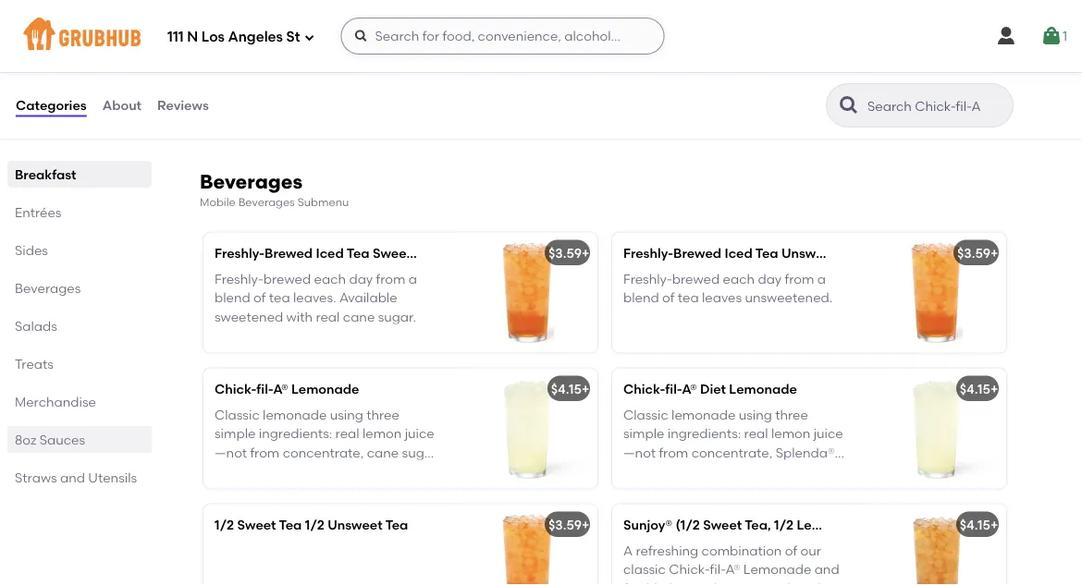 Task type: locate. For each thing, give the bounding box(es) containing it.
freshly-brewed iced tea unsweetened
[[623, 245, 868, 261]]

1 horizontal spatial 1/2
[[305, 517, 324, 533]]

0 horizontal spatial svg image
[[304, 32, 315, 43]]

a®
[[273, 381, 288, 397], [682, 381, 697, 397]]

0 horizontal spatial chick-
[[215, 381, 257, 397]]

1 sweet from the left
[[237, 517, 276, 533]]

2 three from the left
[[775, 407, 808, 423]]

$3.59 +
[[548, 245, 590, 261], [957, 245, 998, 261], [548, 517, 590, 533]]

simple up sweetener,
[[623, 426, 664, 442]]

concentrate, for splenda®
[[692, 445, 773, 461]]

waffle
[[306, 49, 345, 65]]

lemonade inside classic lemonade using three simple ingredients: real lemon juice —not from concentrate, splenda® sweetener, and water.
[[672, 407, 736, 423]]

1 ingredients: from the left
[[259, 426, 332, 442]]

of inside freshly-brewed each day from a blend of tea leaves unsweetened.
[[662, 290, 675, 306]]

chips
[[215, 68, 248, 84]]

0 vertical spatial cane
[[343, 309, 375, 325]]

day inside freshly-brewed each day from a blend of tea leaves. available sweetened with real cane sugar.
[[349, 271, 373, 287]]

from up unsweetened.
[[785, 271, 814, 287]]

1 horizontal spatial a
[[817, 271, 826, 287]]

sweet
[[237, 517, 276, 533], [703, 517, 742, 533]]

real inside classic lemonade using three simple ingredients: real lemon juice —not from concentrate, cane sugar, and water.
[[335, 426, 359, 442]]

2 juice from the left
[[814, 426, 843, 442]]

1 horizontal spatial fil-
[[665, 381, 682, 397]]

0 horizontal spatial classic
[[215, 407, 260, 423]]

simple down chick-fil-a® lemonade
[[215, 426, 256, 442]]

salt.
[[369, 68, 396, 84]]

1 horizontal spatial ingredients:
[[668, 426, 741, 442]]

sprinkled
[[251, 68, 309, 84]]

three inside classic lemonade using three simple ingredients: real lemon juice —not from concentrate, splenda® sweetener, and water.
[[775, 407, 808, 423]]

of for leaves.
[[253, 290, 266, 306]]

day for sweetened
[[349, 271, 373, 287]]

blend inside freshly-brewed each day from a blend of tea leaves unsweetened.
[[623, 290, 659, 306]]

each up leaves
[[723, 271, 755, 287]]

3 1/2 from the left
[[774, 517, 794, 533]]

reviews button
[[156, 72, 210, 139]]

buddy fruits® apple sauce
[[623, 23, 793, 39]]

diet
[[700, 381, 726, 397]]

available
[[339, 290, 397, 306]]

of for leaves
[[662, 290, 675, 306]]

and inside classic lemonade using three simple ingredients: real lemon juice —not from concentrate, splenda® sweetener, and water.
[[696, 464, 721, 479]]

brewed inside freshly-brewed each day from a blend of tea leaves. available sweetened with real cane sugar.
[[263, 271, 311, 287]]

with inside freshly-brewed each day from a blend of tea leaves. available sweetened with real cane sugar.
[[286, 309, 313, 325]]

concentrate, down diet
[[692, 445, 773, 461]]

fil- for diet
[[665, 381, 682, 397]]

lemonade
[[263, 407, 327, 423], [672, 407, 736, 423]]

using inside classic lemonade using three simple ingredients: real lemon juice —not from concentrate, cane sugar, and water.
[[330, 407, 363, 423]]

classic inside classic lemonade using three simple ingredients: real lemon juice —not from concentrate, splenda® sweetener, and water.
[[623, 407, 669, 423]]

1 horizontal spatial water.
[[724, 464, 762, 479]]

blend up sweetened
[[215, 290, 250, 306]]

leaves.
[[293, 290, 336, 306]]

a down unsweetened
[[817, 271, 826, 287]]

buddy
[[623, 23, 664, 39]]

$4.15 + for classic lemonade using three simple ingredients: real lemon juice —not from concentrate, cane sugar, and water.
[[551, 381, 590, 397]]

classic down chick-fil-a® lemonade
[[215, 407, 260, 423]]

1 each from the left
[[314, 271, 346, 287]]

real
[[316, 309, 340, 325], [335, 426, 359, 442], [744, 426, 768, 442]]

1 horizontal spatial three
[[775, 407, 808, 423]]

1 horizontal spatial lemonade
[[729, 381, 797, 397]]

real for chick-fil-a® diet lemonade
[[744, 426, 768, 442]]

0 horizontal spatial three
[[366, 407, 400, 423]]

beverages up salads
[[15, 280, 81, 296]]

brewed up freshly-brewed each day from a blend of tea leaves unsweetened.
[[673, 245, 722, 261]]

—not for classic lemonade using three simple ingredients: real lemon juice —not from concentrate, splenda® sweetener, and water.
[[623, 445, 656, 461]]

sunjoy® (1/2 sweet tea, 1/2 lemonade) image
[[868, 505, 1006, 586]]

real down "leaves."
[[316, 309, 340, 325]]

0 horizontal spatial and
[[60, 470, 85, 486]]

sunjoy® (1/2 sweet tea, 1/2 lemonade)
[[623, 517, 870, 533]]

cane left sugar,
[[367, 445, 399, 461]]

0 vertical spatial beverages
[[200, 170, 303, 193]]

beverages
[[200, 170, 303, 193], [238, 195, 295, 209], [15, 280, 81, 296]]

0 horizontal spatial brewed
[[265, 245, 313, 261]]

classic inside classic lemonade using three simple ingredients: real lemon juice —not from concentrate, cane sugar, and water.
[[215, 407, 260, 423]]

tea right unsweet
[[385, 517, 408, 533]]

2 —not from the left
[[623, 445, 656, 461]]

1 horizontal spatial using
[[739, 407, 772, 423]]

lemon
[[363, 426, 402, 442], [771, 426, 811, 442]]

0 horizontal spatial a®
[[273, 381, 288, 397]]

2 day from the left
[[758, 271, 782, 287]]

2 lemonade from the left
[[672, 407, 736, 423]]

cooked
[[257, 49, 303, 65]]

a inside freshly-brewed each day from a blend of tea leaves. available sweetened with real cane sugar.
[[409, 271, 417, 287]]

salads tab
[[15, 316, 144, 336]]

classic for classic lemonade using three simple ingredients: real lemon juice —not from concentrate, cane sugar, and water.
[[215, 407, 260, 423]]

1 horizontal spatial tea
[[678, 290, 699, 306]]

a down sweetened
[[409, 271, 417, 287]]

iced for leaves.
[[316, 245, 344, 261]]

1 horizontal spatial simple
[[623, 426, 664, 442]]

from inside freshly-brewed each day from a blend of tea leaves. available sweetened with real cane sugar.
[[376, 271, 405, 287]]

angeles
[[228, 29, 283, 45]]

1 horizontal spatial and
[[215, 464, 240, 479]]

0 horizontal spatial blend
[[215, 290, 250, 306]]

0 horizontal spatial iced
[[316, 245, 344, 261]]

1 horizontal spatial juice
[[814, 426, 843, 442]]

fil-
[[257, 381, 273, 397], [665, 381, 682, 397]]

2 lemon from the left
[[771, 426, 811, 442]]

sauces
[[40, 432, 85, 448]]

lemonade
[[291, 381, 359, 397], [729, 381, 797, 397]]

from down chick-fil-a® lemonade
[[250, 445, 280, 461]]

111 n los angeles st
[[167, 29, 300, 45]]

1 blend from the left
[[215, 290, 250, 306]]

using for lemonade
[[330, 407, 363, 423]]

2 a from the left
[[817, 271, 826, 287]]

2 horizontal spatial 1/2
[[774, 517, 794, 533]]

0 horizontal spatial water.
[[243, 464, 281, 479]]

—not inside classic lemonade using three simple ingredients: real lemon juice —not from concentrate, cane sugar, and water.
[[215, 445, 247, 461]]

1 lemonade from the left
[[263, 407, 327, 423]]

2 of from the left
[[662, 290, 675, 306]]

real inside classic lemonade using three simple ingredients: real lemon juice —not from concentrate, splenda® sweetener, and water.
[[744, 426, 768, 442]]

day up unsweetened.
[[758, 271, 782, 287]]

lemon for splenda®
[[771, 426, 811, 442]]

water. inside classic lemonade using three simple ingredients: real lemon juice —not from concentrate, cane sugar, and water.
[[243, 464, 281, 479]]

freshly- inside freshly-brewed each day from a blend of tea leaves unsweetened.
[[623, 271, 672, 287]]

0 horizontal spatial svg image
[[971, 96, 993, 118]]

2 brewed from the left
[[672, 271, 720, 287]]

2 using from the left
[[739, 407, 772, 423]]

juice inside classic lemonade using three simple ingredients: real lemon juice —not from concentrate, splenda® sweetener, and water.
[[814, 426, 843, 442]]

fil- for lemonade
[[257, 381, 273, 397]]

2 concentrate, from the left
[[692, 445, 773, 461]]

lemonade)
[[797, 517, 870, 533]]

real down chick-fil-a® lemonade
[[335, 426, 359, 442]]

simple inside classic lemonade using three simple ingredients: real lemon juice —not from concentrate, splenda® sweetener, and water.
[[623, 426, 664, 442]]

freshly-brewed each day from a blend of tea leaves unsweetened.
[[623, 271, 833, 306]]

a for freshly-brewed each day from a blend of tea leaves. available sweetened with real cane sugar.
[[409, 271, 417, 287]]

0 horizontal spatial simple
[[215, 426, 256, 442]]

water. up the sunjoy® (1/2 sweet tea, 1/2 lemonade)
[[724, 464, 762, 479]]

1/2 sweet tea 1/2 unsweet tea image
[[459, 505, 598, 586]]

1 a from the left
[[409, 271, 417, 287]]

juice for cane
[[405, 426, 434, 442]]

lemonade up classic lemonade using three simple ingredients: real lemon juice —not from concentrate, cane sugar, and water.
[[291, 381, 359, 397]]

unsweet
[[328, 517, 383, 533]]

2 simple from the left
[[623, 426, 664, 442]]

blend inside freshly-brewed each day from a blend of tea leaves. available sweetened with real cane sugar.
[[215, 290, 250, 306]]

2 chick- from the left
[[623, 381, 665, 397]]

concentrate, up 1/2 sweet tea 1/2 unsweet tea
[[283, 445, 364, 461]]

and
[[215, 464, 240, 479], [696, 464, 721, 479], [60, 470, 85, 486]]

0 horizontal spatial ingredients:
[[259, 426, 332, 442]]

day
[[349, 271, 373, 287], [758, 271, 782, 287]]

2 iced from the left
[[725, 245, 753, 261]]

1 horizontal spatial concentrate,
[[692, 445, 773, 461]]

from up available
[[376, 271, 405, 287]]

fil- left diet
[[665, 381, 682, 397]]

2 lemonade from the left
[[729, 381, 797, 397]]

1 button
[[1041, 19, 1067, 53]]

0 horizontal spatial lemonade
[[263, 407, 327, 423]]

0 horizontal spatial using
[[330, 407, 363, 423]]

real for chick-fil-a® lemonade
[[335, 426, 359, 442]]

tea left leaves
[[678, 290, 699, 306]]

2 brewed from the left
[[673, 245, 722, 261]]

2 blend from the left
[[623, 290, 659, 306]]

svg image right 'st'
[[304, 32, 315, 43]]

0 horizontal spatial sweet
[[237, 517, 276, 533]]

each up "leaves."
[[314, 271, 346, 287]]

0 horizontal spatial day
[[349, 271, 373, 287]]

simple inside classic lemonade using three simple ingredients: real lemon juice —not from concentrate, cane sugar, and water.
[[215, 426, 256, 442]]

from
[[376, 271, 405, 287], [785, 271, 814, 287], [250, 445, 280, 461], [659, 445, 688, 461]]

using
[[330, 407, 363, 423], [739, 407, 772, 423]]

simple
[[215, 426, 256, 442], [623, 426, 664, 442]]

a inside freshly-brewed each day from a blend of tea leaves unsweetened.
[[817, 271, 826, 287]]

and inside tab
[[60, 470, 85, 486]]

(1/2
[[676, 517, 700, 533]]

1 horizontal spatial chick-
[[623, 381, 665, 397]]

day inside freshly-brewed each day from a blend of tea leaves unsweetened.
[[758, 271, 782, 287]]

using down chick-fil-a® diet lemonade
[[739, 407, 772, 423]]

1 classic from the left
[[215, 407, 260, 423]]

$4.15 +
[[551, 381, 590, 397], [960, 381, 998, 397], [960, 517, 998, 533]]

a® for diet
[[682, 381, 697, 397]]

2 water. from the left
[[724, 464, 762, 479]]

$3.59 for freshly-brewed iced tea unsweetened
[[957, 245, 991, 261]]

treats tab
[[15, 354, 144, 374]]

chick-fil-a® diet lemonade image
[[868, 369, 1006, 489]]

1 horizontal spatial day
[[758, 271, 782, 287]]

from up sweetener,
[[659, 445, 688, 461]]

utensils
[[88, 470, 137, 486]]

beverages inside beverages tab
[[15, 280, 81, 296]]

a
[[409, 271, 417, 287], [817, 271, 826, 287]]

real down chick-fil-a® diet lemonade
[[744, 426, 768, 442]]

cut
[[348, 49, 368, 65]]

three for chick-fil-a® diet lemonade
[[775, 407, 808, 423]]

tea inside freshly-brewed each day from a blend of tea leaves. available sweetened with real cane sugar.
[[269, 290, 290, 306]]

kettle-cooked waffle cut potato chips sprinkled with sea salt.
[[215, 49, 414, 84]]

1 tea from the left
[[269, 290, 290, 306]]

search icon image
[[838, 94, 860, 117]]

juice
[[405, 426, 434, 442], [814, 426, 843, 442]]

lemonade down chick-fil-a® lemonade
[[263, 407, 327, 423]]

cane down available
[[343, 309, 375, 325]]

Search for food, convenience, alcohol... search field
[[341, 18, 665, 55]]

1 vertical spatial with
[[286, 309, 313, 325]]

with down "leaves."
[[286, 309, 313, 325]]

straws
[[15, 470, 57, 486]]

iced for leaves
[[725, 245, 753, 261]]

chick- left diet
[[623, 381, 665, 397]]

lemon inside classic lemonade using three simple ingredients: real lemon juice —not from concentrate, splenda® sweetener, and water.
[[771, 426, 811, 442]]

freshly- for freshly-brewed iced tea unsweetened
[[623, 245, 673, 261]]

1 fil- from the left
[[257, 381, 273, 397]]

concentrate, inside classic lemonade using three simple ingredients: real lemon juice —not from concentrate, splenda® sweetener, and water.
[[692, 445, 773, 461]]

1
[[1063, 28, 1067, 44]]

2 horizontal spatial svg image
[[1041, 25, 1063, 47]]

1 horizontal spatial of
[[662, 290, 675, 306]]

juice inside classic lemonade using three simple ingredients: real lemon juice —not from concentrate, cane sugar, and water.
[[405, 426, 434, 442]]

8oz sauces
[[15, 432, 85, 448]]

classic
[[215, 407, 260, 423], [623, 407, 669, 423]]

0 vertical spatial with
[[313, 68, 339, 84]]

tea
[[269, 290, 290, 306], [678, 290, 699, 306]]

waffle
[[215, 23, 256, 39]]

lemon inside classic lemonade using three simple ingredients: real lemon juice —not from concentrate, cane sugar, and water.
[[363, 426, 402, 442]]

of left leaves
[[662, 290, 675, 306]]

0 horizontal spatial brewed
[[263, 271, 311, 287]]

treats
[[15, 356, 54, 372]]

beverages up mobile
[[200, 170, 303, 193]]

blend
[[215, 290, 250, 306], [623, 290, 659, 306]]

1 iced from the left
[[316, 245, 344, 261]]

1 chick- from the left
[[215, 381, 257, 397]]

sides tab
[[15, 240, 144, 260]]

of
[[253, 290, 266, 306], [662, 290, 675, 306]]

each
[[314, 271, 346, 287], [723, 271, 755, 287]]

juice up sugar,
[[405, 426, 434, 442]]

water.
[[243, 464, 281, 479], [724, 464, 762, 479]]

freshly-
[[215, 245, 265, 261], [623, 245, 673, 261], [215, 271, 263, 287], [623, 271, 672, 287]]

1 of from the left
[[253, 290, 266, 306]]

chick- down sweetened
[[215, 381, 257, 397]]

brewed
[[265, 245, 313, 261], [673, 245, 722, 261]]

from inside classic lemonade using three simple ingredients: real lemon juice —not from concentrate, splenda® sweetener, and water.
[[659, 445, 688, 461]]

cane
[[343, 309, 375, 325], [367, 445, 399, 461]]

0 horizontal spatial lemon
[[363, 426, 402, 442]]

beverages right mobile
[[238, 195, 295, 209]]

svg image
[[995, 25, 1017, 47], [1041, 25, 1063, 47], [971, 96, 993, 118]]

1 horizontal spatial lemon
[[771, 426, 811, 442]]

iced up freshly-brewed each day from a blend of tea leaves unsweetened.
[[725, 245, 753, 261]]

1 horizontal spatial iced
[[725, 245, 753, 261]]

lemonade inside classic lemonade using three simple ingredients: real lemon juice —not from concentrate, cane sugar, and water.
[[263, 407, 327, 423]]

1 three from the left
[[366, 407, 400, 423]]

1 horizontal spatial blend
[[623, 290, 659, 306]]

brewed inside freshly-brewed each day from a blend of tea leaves unsweetened.
[[672, 271, 720, 287]]

iced
[[316, 245, 344, 261], [725, 245, 753, 261]]

using inside classic lemonade using three simple ingredients: real lemon juice —not from concentrate, splenda® sweetener, and water.
[[739, 407, 772, 423]]

tea left "leaves."
[[269, 290, 290, 306]]

sweetened
[[373, 245, 444, 261]]

brewed for leaves.
[[263, 271, 311, 287]]

brewed up leaves
[[672, 271, 720, 287]]

1 simple from the left
[[215, 426, 256, 442]]

1 —not from the left
[[215, 445, 247, 461]]

tea inside freshly-brewed each day from a blend of tea leaves unsweetened.
[[678, 290, 699, 306]]

0 horizontal spatial a
[[409, 271, 417, 287]]

juice up splenda®
[[814, 426, 843, 442]]

—not inside classic lemonade using three simple ingredients: real lemon juice —not from concentrate, splenda® sweetener, and water.
[[623, 445, 656, 461]]

day up available
[[349, 271, 373, 287]]

2 horizontal spatial and
[[696, 464, 721, 479]]

each inside freshly-brewed each day from a blend of tea leaves. available sweetened with real cane sugar.
[[314, 271, 346, 287]]

1 brewed from the left
[[265, 245, 313, 261]]

water. inside classic lemonade using three simple ingredients: real lemon juice —not from concentrate, splenda® sweetener, and water.
[[724, 464, 762, 479]]

blend left leaves
[[623, 290, 659, 306]]

1 using from the left
[[330, 407, 363, 423]]

0 horizontal spatial 1/2
[[215, 517, 234, 533]]

0 horizontal spatial —not
[[215, 445, 247, 461]]

1 horizontal spatial classic
[[623, 407, 669, 423]]

lemonade down chick-fil-a® diet lemonade
[[672, 407, 736, 423]]

ingredients: for diet
[[668, 426, 741, 442]]

each inside freshly-brewed each day from a blend of tea leaves unsweetened.
[[723, 271, 755, 287]]

concentrate, inside classic lemonade using three simple ingredients: real lemon juice —not from concentrate, cane sugar, and water.
[[283, 445, 364, 461]]

simple for classic lemonade using three simple ingredients: real lemon juice —not from concentrate, splenda® sweetener, and water.
[[623, 426, 664, 442]]

1 brewed from the left
[[263, 271, 311, 287]]

2 a® from the left
[[682, 381, 697, 397]]

0 horizontal spatial each
[[314, 271, 346, 287]]

tea,
[[745, 517, 771, 533]]

kettle-
[[215, 49, 257, 65]]

concentrate, for cane
[[283, 445, 364, 461]]

ingredients: down chick-fil-a® diet lemonade
[[668, 426, 741, 442]]

using down chick-fil-a® lemonade
[[330, 407, 363, 423]]

sea
[[342, 68, 366, 84]]

tea for leaves
[[678, 290, 699, 306]]

1 juice from the left
[[405, 426, 434, 442]]

1 vertical spatial beverages
[[238, 195, 295, 209]]

1 a® from the left
[[273, 381, 288, 397]]

1 horizontal spatial each
[[723, 271, 755, 287]]

1 horizontal spatial —not
[[623, 445, 656, 461]]

iced up freshly-brewed each day from a blend of tea leaves. available sweetened with real cane sugar.
[[316, 245, 344, 261]]

ingredients: inside classic lemonade using three simple ingredients: real lemon juice —not from concentrate, cane sugar, and water.
[[259, 426, 332, 442]]

of up sweetened
[[253, 290, 266, 306]]

0 horizontal spatial juice
[[405, 426, 434, 442]]

classic for classic lemonade using three simple ingredients: real lemon juice —not from concentrate, splenda® sweetener, and water.
[[623, 407, 669, 423]]

tea
[[347, 245, 370, 261], [756, 245, 778, 261], [279, 517, 302, 533], [385, 517, 408, 533]]

$4.15 for classic lemonade using three simple ingredients: real lemon juice —not from concentrate, cane sugar, and water.
[[551, 381, 582, 397]]

2 vertical spatial beverages
[[15, 280, 81, 296]]

ingredients:
[[259, 426, 332, 442], [668, 426, 741, 442]]

$4.15
[[551, 381, 582, 397], [960, 381, 991, 397], [960, 517, 991, 533]]

—not down chick-fil-a® lemonade
[[215, 445, 247, 461]]

each for leaves
[[723, 271, 755, 287]]

0 horizontal spatial fil-
[[257, 381, 273, 397]]

2 sweet from the left
[[703, 517, 742, 533]]

los
[[201, 29, 225, 45]]

0 horizontal spatial lemonade
[[291, 381, 359, 397]]

fruits®
[[667, 23, 709, 39]]

waffle potato chips
[[215, 23, 342, 39]]

a® up classic lemonade using three simple ingredients: real lemon juice —not from concentrate, cane sugar, and water.
[[273, 381, 288, 397]]

ingredients: down chick-fil-a® lemonade
[[259, 426, 332, 442]]

1 water. from the left
[[243, 464, 281, 479]]

2 tea from the left
[[678, 290, 699, 306]]

tea left unsweet
[[279, 517, 302, 533]]

1 lemon from the left
[[363, 426, 402, 442]]

2 ingredients: from the left
[[668, 426, 741, 442]]

1 horizontal spatial brewed
[[672, 271, 720, 287]]

with
[[313, 68, 339, 84], [286, 309, 313, 325]]

1 day from the left
[[349, 271, 373, 287]]

1 horizontal spatial a®
[[682, 381, 697, 397]]

2 fil- from the left
[[665, 381, 682, 397]]

and for classic lemonade using three simple ingredients: real lemon juice —not from concentrate, cane sugar, and water.
[[215, 464, 240, 479]]

freshly- for freshly-brewed each day from a blend of tea leaves. available sweetened with real cane sugar.
[[215, 271, 263, 287]]

0 horizontal spatial of
[[253, 290, 266, 306]]

beverages tab
[[15, 278, 144, 298]]

2 each from the left
[[723, 271, 755, 287]]

brewed
[[263, 271, 311, 287], [672, 271, 720, 287]]

1 concentrate, from the left
[[283, 445, 364, 461]]

freshly-brewed iced tea unsweetened image
[[868, 233, 1006, 353]]

1 vertical spatial cane
[[367, 445, 399, 461]]

of inside freshly-brewed each day from a blend of tea leaves. available sweetened with real cane sugar.
[[253, 290, 266, 306]]

svg image inside '1' button
[[1041, 25, 1063, 47]]

brewed up "leaves."
[[265, 245, 313, 261]]

and for classic lemonade using three simple ingredients: real lemon juice —not from concentrate, splenda® sweetener, and water.
[[696, 464, 721, 479]]

three
[[366, 407, 400, 423], [775, 407, 808, 423]]

a® left diet
[[682, 381, 697, 397]]

freshly- inside freshly-brewed each day from a blend of tea leaves. available sweetened with real cane sugar.
[[215, 271, 263, 287]]

brewed for leaves.
[[265, 245, 313, 261]]

with down waffle
[[313, 68, 339, 84]]

and inside classic lemonade using three simple ingredients: real lemon juice —not from concentrate, cane sugar, and water.
[[215, 464, 240, 479]]

1 horizontal spatial brewed
[[673, 245, 722, 261]]

ingredients: inside classic lemonade using three simple ingredients: real lemon juice —not from concentrate, splenda® sweetener, and water.
[[668, 426, 741, 442]]

1 horizontal spatial sweet
[[703, 517, 742, 533]]

svg image
[[354, 29, 369, 43], [304, 32, 315, 43]]

classic up sweetener,
[[623, 407, 669, 423]]

chick- for chick-fil-a® diet lemonade
[[623, 381, 665, 397]]

svg image up cut
[[354, 29, 369, 43]]

0 horizontal spatial tea
[[269, 290, 290, 306]]

three inside classic lemonade using three simple ingredients: real lemon juice —not from concentrate, cane sugar, and water.
[[366, 407, 400, 423]]

0 horizontal spatial concentrate,
[[283, 445, 364, 461]]

lemonade right diet
[[729, 381, 797, 397]]

2 classic from the left
[[623, 407, 669, 423]]

brewed up "leaves."
[[263, 271, 311, 287]]

$3.59
[[548, 245, 582, 261], [957, 245, 991, 261], [548, 517, 582, 533]]

water. up 1/2 sweet tea 1/2 unsweet tea
[[243, 464, 281, 479]]

categories button
[[15, 72, 88, 139]]

fil- down sweetened
[[257, 381, 273, 397]]

$4.15 for classic lemonade using three simple ingredients: real lemon juice —not from concentrate, splenda® sweetener, and water.
[[960, 381, 991, 397]]

—not up sweetener,
[[623, 445, 656, 461]]

1 horizontal spatial lemonade
[[672, 407, 736, 423]]



Task type: vqa. For each thing, say whether or not it's contained in the screenshot.
mi
no



Task type: describe. For each thing, give the bounding box(es) containing it.
real inside freshly-brewed each day from a blend of tea leaves. available sweetened with real cane sugar.
[[316, 309, 340, 325]]

splenda®
[[776, 445, 835, 461]]

chips
[[306, 23, 342, 39]]

1 horizontal spatial svg image
[[995, 25, 1017, 47]]

about button
[[101, 72, 143, 139]]

freshly- for freshly-brewed iced tea sweetened
[[215, 245, 265, 261]]

beverages for beverages
[[15, 280, 81, 296]]

with inside kettle-cooked waffle cut potato chips sprinkled with sea salt.
[[313, 68, 339, 84]]

mobile
[[200, 195, 236, 209]]

buddy fruits® apple sauce button
[[612, 10, 1006, 131]]

potato
[[371, 49, 414, 65]]

cane inside classic lemonade using three simple ingredients: real lemon juice —not from concentrate, cane sugar, and water.
[[367, 445, 399, 461]]

unsweetened.
[[745, 290, 833, 306]]

1 horizontal spatial svg image
[[354, 29, 369, 43]]

sides
[[15, 242, 48, 258]]

potato
[[259, 23, 302, 39]]

leaves
[[702, 290, 742, 306]]

entrées tab
[[15, 203, 144, 222]]

1 lemonade from the left
[[291, 381, 359, 397]]

st
[[286, 29, 300, 45]]

breakfast tab
[[15, 165, 144, 184]]

chick-fil-a® diet lemonade
[[623, 381, 797, 397]]

simple for classic lemonade using three simple ingredients: real lemon juice —not from concentrate, cane sugar, and water.
[[215, 426, 256, 442]]

about
[[102, 97, 142, 113]]

ingredients: for lemonade
[[259, 426, 332, 442]]

lemonade for lemonade
[[263, 407, 327, 423]]

cane inside freshly-brewed each day from a blend of tea leaves. available sweetened with real cane sugar.
[[343, 309, 375, 325]]

+ for freshly-brewed each day from a blend of tea leaves. available sweetened with real cane sugar.
[[582, 245, 590, 261]]

+ for freshly-brewed each day from a blend of tea leaves unsweetened.
[[991, 245, 998, 261]]

brewed for leaves
[[672, 271, 720, 287]]

each for leaves.
[[314, 271, 346, 287]]

freshly-brewed each day from a blend of tea leaves. available sweetened with real cane sugar.
[[215, 271, 417, 325]]

—not for classic lemonade using three simple ingredients: real lemon juice —not from concentrate, cane sugar, and water.
[[215, 445, 247, 461]]

beverages mobile beverages submenu
[[200, 170, 349, 209]]

water. for lemonade
[[243, 464, 281, 479]]

freshly-brewed iced tea sweetened
[[215, 245, 444, 261]]

2 1/2 from the left
[[305, 517, 324, 533]]

submenu
[[298, 195, 349, 209]]

waffle potato chips image
[[459, 10, 598, 131]]

sugar.
[[378, 309, 416, 325]]

beverages for beverages mobile beverages submenu
[[200, 170, 303, 193]]

from inside classic lemonade using three simple ingredients: real lemon juice —not from concentrate, cane sugar, and water.
[[250, 445, 280, 461]]

sweetened
[[215, 309, 283, 325]]

apple
[[712, 23, 750, 39]]

+ for classic lemonade using three simple ingredients: real lemon juice —not from concentrate, cane sugar, and water.
[[582, 381, 590, 397]]

8oz
[[15, 432, 36, 448]]

tea for leaves.
[[269, 290, 290, 306]]

reviews
[[157, 97, 209, 113]]

three for chick-fil-a® lemonade
[[366, 407, 400, 423]]

+ for classic lemonade using three simple ingredients: real lemon juice —not from concentrate, splenda® sweetener, and water.
[[991, 381, 998, 397]]

freshly- for freshly-brewed each day from a blend of tea leaves unsweetened.
[[623, 271, 672, 287]]

merchandise
[[15, 394, 96, 410]]

blend for freshly-brewed each day from a blend of tea leaves unsweetened.
[[623, 290, 659, 306]]

tea up available
[[347, 245, 370, 261]]

lemonade for diet
[[672, 407, 736, 423]]

water. for diet
[[724, 464, 762, 479]]

from inside freshly-brewed each day from a blend of tea leaves unsweetened.
[[785, 271, 814, 287]]

8oz sauces tab
[[15, 430, 144, 450]]

n
[[187, 29, 198, 45]]

tea up unsweetened.
[[756, 245, 778, 261]]

merchandise tab
[[15, 392, 144, 412]]

juice for splenda®
[[814, 426, 843, 442]]

unsweetened
[[782, 245, 868, 261]]

breakfast
[[15, 166, 76, 182]]

brewed for leaves
[[673, 245, 722, 261]]

lemon for cane
[[363, 426, 402, 442]]

$3.59 for freshly-brewed iced tea sweetened
[[548, 245, 582, 261]]

sugar,
[[402, 445, 440, 461]]

sweetener,
[[623, 464, 693, 479]]

main navigation navigation
[[0, 0, 1082, 72]]

day for unsweetened
[[758, 271, 782, 287]]

entrées
[[15, 204, 61, 220]]

chick- for chick-fil-a® lemonade
[[215, 381, 257, 397]]

buddy fruits® apple sauce image
[[868, 10, 1006, 131]]

classic lemonade using three simple ingredients: real lemon juice —not from concentrate, splenda® sweetener, and water.
[[623, 407, 843, 479]]

freshly-brewed iced tea sweetened image
[[459, 233, 598, 353]]

chick-fil-a® lemonade image
[[459, 369, 598, 489]]

sauce
[[753, 23, 793, 39]]

$3.59 + for sweetened
[[548, 245, 590, 261]]

salads
[[15, 318, 57, 334]]

straws and utensils
[[15, 470, 137, 486]]

Search Chick-fil-A search field
[[866, 97, 1007, 115]]

$4.15 + for classic lemonade using three simple ingredients: real lemon juice —not from concentrate, splenda® sweetener, and water.
[[960, 381, 998, 397]]

$3.59 + for unsweetened
[[957, 245, 998, 261]]

chick-fil-a® lemonade
[[215, 381, 359, 397]]

111
[[167, 29, 184, 45]]

blend for freshly-brewed each day from a blend of tea leaves. available sweetened with real cane sugar.
[[215, 290, 250, 306]]

1/2 sweet tea 1/2 unsweet tea
[[215, 517, 408, 533]]

$3.69
[[553, 23, 586, 39]]

categories
[[16, 97, 87, 113]]

sunjoy®
[[623, 517, 673, 533]]

a® for lemonade
[[273, 381, 288, 397]]

a for freshly-brewed each day from a blend of tea leaves unsweetened.
[[817, 271, 826, 287]]

straws and utensils tab
[[15, 468, 144, 487]]

1 1/2 from the left
[[215, 517, 234, 533]]

classic lemonade using three simple ingredients: real lemon juice —not from concentrate, cane sugar, and water.
[[215, 407, 440, 479]]

using for diet
[[739, 407, 772, 423]]



